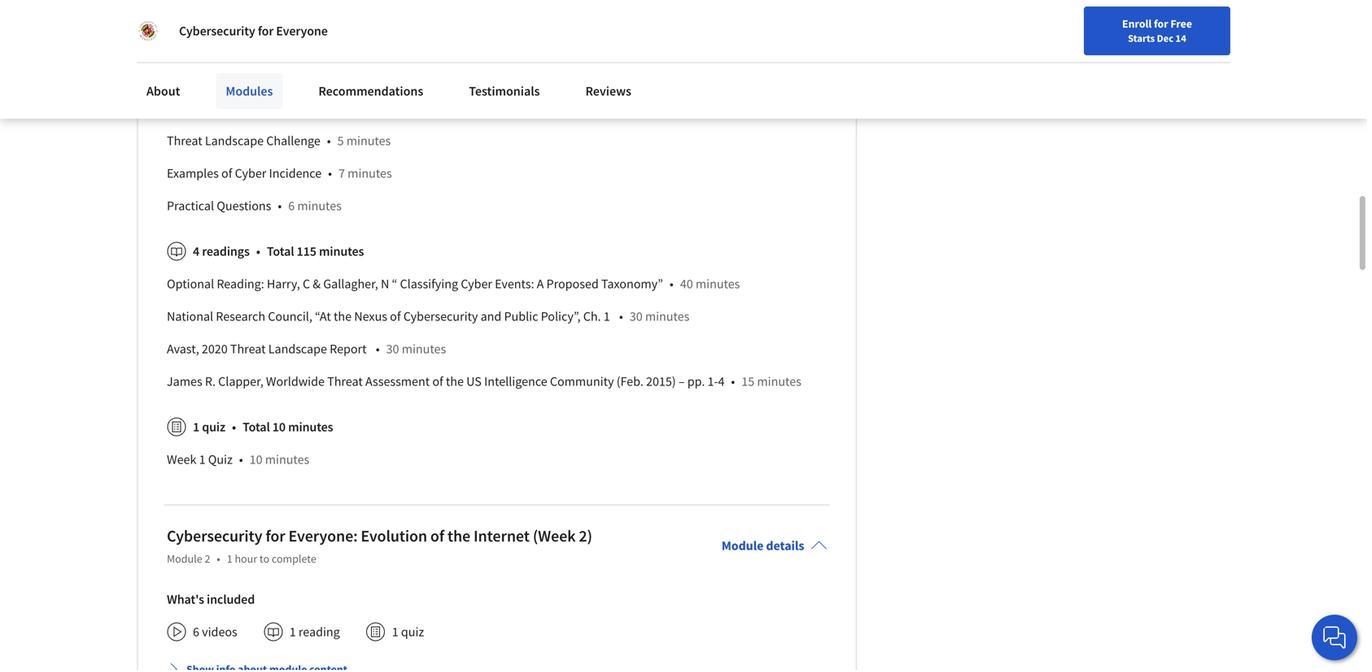 Task type: locate. For each thing, give the bounding box(es) containing it.
module details
[[722, 538, 805, 555]]

minutes
[[288, 35, 332, 51], [347, 133, 391, 149], [348, 165, 392, 182], [298, 198, 342, 214], [319, 244, 364, 260], [696, 276, 740, 292], [646, 309, 690, 325], [402, 341, 446, 358], [758, 374, 802, 390], [288, 420, 333, 436], [265, 452, 310, 468]]

0 vertical spatial cyber
[[235, 165, 266, 182]]

2
[[205, 552, 210, 567]]

6 down the incidence
[[288, 198, 295, 214]]

1 left free in the right top of the page
[[1163, 13, 1168, 26]]

module left details
[[722, 538, 764, 555]]

1 vertical spatial quiz
[[401, 625, 424, 641]]

1 left hour
[[227, 552, 233, 567]]

threat down report
[[327, 374, 363, 390]]

cyber up and
[[461, 276, 493, 292]]

ch.
[[584, 309, 601, 325]]

policy",
[[541, 309, 581, 325]]

0 vertical spatial landscape
[[228, 100, 287, 117]]

0 vertical spatial 10
[[273, 420, 286, 436]]

minutes down • total 10 minutes
[[265, 452, 310, 468]]

modules link
[[216, 73, 283, 109]]

minutes right 5
[[347, 133, 391, 149]]

research
[[216, 309, 265, 325]]

minutes down the 40
[[646, 309, 690, 325]]

threat down the the
[[167, 133, 202, 149]]

• left 5
[[327, 133, 331, 149]]

events:
[[495, 276, 534, 292]]

what's included
[[167, 592, 255, 608]]

(week
[[533, 527, 576, 547]]

cybersecurity
[[179, 23, 255, 39], [261, 68, 336, 84], [404, 309, 478, 325], [167, 527, 263, 547]]

landscape down the threat landscape
[[205, 133, 264, 149]]

minutes down worldwide
[[288, 420, 333, 436]]

for up 'to'
[[266, 527, 286, 547]]

0 horizontal spatial 7
[[279, 35, 285, 51]]

0 vertical spatial 1 quiz
[[193, 420, 226, 436]]

1 left reading
[[290, 625, 296, 641]]

1 quiz
[[193, 420, 226, 436], [392, 625, 424, 641]]

included
[[207, 592, 255, 608]]

for inside enroll for free starts dec 14
[[1155, 16, 1169, 31]]

1 vertical spatial 1 quiz
[[392, 625, 424, 641]]

1 horizontal spatial 6
[[288, 198, 295, 214]]

0 vertical spatial 30
[[630, 309, 643, 325]]

challenge
[[266, 133, 321, 149]]

community
[[550, 374, 614, 390]]

7 up the demystifying the cybersecurity problem on the top left of page
[[279, 35, 285, 51]]

for inside cybersecurity for everyone: evolution of the internet (week 2) module 2 • 1 hour to complete
[[266, 527, 286, 547]]

readings
[[202, 244, 250, 260]]

quiz
[[202, 420, 226, 436], [401, 625, 424, 641]]

national
[[167, 309, 213, 325]]

10
[[273, 420, 286, 436], [250, 452, 263, 468]]

1 horizontal spatial cyber
[[461, 276, 493, 292]]

30 down taxonomy"
[[630, 309, 643, 325]]

examples of cyber incidence • 7 minutes
[[167, 165, 392, 182]]

0 horizontal spatial 10
[[250, 452, 263, 468]]

c
[[303, 276, 310, 292]]

show notifications image
[[1148, 20, 1168, 40]]

• down examples of cyber incidence • 7 minutes
[[278, 198, 282, 214]]

6 left videos
[[193, 625, 199, 641]]

the left 'internet'
[[448, 527, 471, 547]]

total left 115
[[267, 244, 294, 260]]

10 down worldwide
[[273, 420, 286, 436]]

harry,
[[267, 276, 300, 292]]

everyone:
[[289, 527, 358, 547]]

about
[[147, 83, 180, 99]]

starts
[[1129, 32, 1156, 45]]

0 horizontal spatial quiz
[[202, 420, 226, 436]]

30 up assessment
[[386, 341, 399, 358]]

0 horizontal spatial module
[[167, 552, 202, 567]]

0 horizontal spatial 30
[[386, 341, 399, 358]]

quiz inside hide info about module content region
[[202, 420, 226, 436]]

and
[[481, 309, 502, 325]]

1 inside button
[[1163, 13, 1168, 26]]

2)
[[579, 527, 593, 547]]

chat with us image
[[1322, 625, 1348, 651]]

report
[[330, 341, 367, 358]]

of right evolution
[[431, 527, 445, 547]]

recommendations link
[[309, 73, 433, 109]]

1 left quiz
[[199, 452, 206, 468]]

0 vertical spatial 7
[[279, 35, 285, 51]]

6
[[288, 198, 295, 214], [193, 625, 199, 641]]

4 right "pp."
[[719, 374, 725, 390]]

modules
[[226, 83, 273, 99]]

minutes right the 40
[[696, 276, 740, 292]]

1-
[[708, 374, 719, 390]]

the down what is security? • 7 minutes
[[240, 68, 258, 84]]

1 vertical spatial 6
[[193, 625, 199, 641]]

complete
[[272, 552, 317, 567]]

reviews
[[586, 83, 632, 99]]

the left us
[[446, 374, 464, 390]]

1 button
[[1135, 11, 1181, 50]]

gallagher,
[[323, 276, 378, 292]]

landscape up worldwide
[[268, 341, 327, 358]]

4 left readings
[[193, 244, 200, 260]]

cyber
[[235, 165, 266, 182], [461, 276, 493, 292]]

40
[[681, 276, 693, 292]]

james r. clapper, worldwide threat assessment of the us intelligence community (feb. 2015) – pp. 1-4 • 15 minutes
[[167, 374, 802, 390]]

to
[[260, 552, 270, 567]]

threat landscape challenge • 5 minutes
[[167, 133, 391, 149]]

landscape down modules
[[228, 100, 287, 117]]

of inside cybersecurity for everyone: evolution of the internet (week 2) module 2 • 1 hour to complete
[[431, 527, 445, 547]]

us
[[467, 374, 482, 390]]

1 vertical spatial landscape
[[205, 133, 264, 149]]

incidence
[[269, 165, 322, 182]]

1 up week
[[193, 420, 200, 436]]

threat
[[190, 100, 226, 117], [167, 133, 202, 149], [230, 341, 266, 358], [327, 374, 363, 390]]

4
[[193, 244, 200, 260], [719, 374, 725, 390]]

• inside cybersecurity for everyone: evolution of the internet (week 2) module 2 • 1 hour to complete
[[217, 552, 220, 567]]

university of maryland, college park image
[[137, 20, 160, 42]]

2015)
[[646, 374, 676, 390]]

1
[[1163, 13, 1168, 26], [604, 309, 610, 325], [193, 420, 200, 436], [199, 452, 206, 468], [227, 552, 233, 567], [290, 625, 296, 641], [392, 625, 399, 641]]

cyber up practical questions • 6 minutes
[[235, 165, 266, 182]]

0 vertical spatial quiz
[[202, 420, 226, 436]]

1 vertical spatial 30
[[386, 341, 399, 358]]

demystifying the cybersecurity problem
[[167, 68, 385, 84]]

avast, 2020 threat landscape report • 30 minutes
[[167, 341, 446, 358]]

0 horizontal spatial 1 quiz
[[193, 420, 226, 436]]

1 horizontal spatial 4
[[719, 374, 725, 390]]

testimonials
[[469, 83, 540, 99]]

avast,
[[167, 341, 199, 358]]

total for total 115 minutes
[[267, 244, 294, 260]]

0 vertical spatial 6
[[288, 198, 295, 214]]

1 vertical spatial total
[[243, 420, 270, 436]]

optional reading: harry, c & gallagher, n " classifying cyber events: a proposed taxonomy" • 40 minutes
[[167, 276, 740, 292]]

security?
[[209, 35, 259, 51]]

total
[[267, 244, 294, 260], [243, 420, 270, 436]]

7 down 5
[[339, 165, 345, 182]]

of left us
[[433, 374, 444, 390]]

0 horizontal spatial 6
[[193, 625, 199, 641]]

module left 2
[[167, 552, 202, 567]]

for up dec
[[1155, 16, 1169, 31]]

0 vertical spatial 4
[[193, 244, 200, 260]]

for left everyone
[[258, 23, 274, 39]]

total up week 1 quiz • 10 minutes on the bottom left of the page
[[243, 420, 270, 436]]

• left the 40
[[670, 276, 674, 292]]

reading:
[[217, 276, 264, 292]]

30
[[630, 309, 643, 325], [386, 341, 399, 358]]

1 vertical spatial 10
[[250, 452, 263, 468]]

cybersecurity for everyone
[[179, 23, 328, 39]]

quiz
[[208, 452, 233, 468]]

about link
[[137, 73, 190, 109]]

internet
[[474, 527, 530, 547]]

&
[[313, 276, 321, 292]]

None search field
[[232, 10, 623, 43]]

0 vertical spatial total
[[267, 244, 294, 260]]

• right 2
[[217, 552, 220, 567]]

hour
[[235, 552, 257, 567]]

threat right the the
[[190, 100, 226, 117]]

for
[[1155, 16, 1169, 31], [258, 23, 274, 39], [266, 527, 286, 547]]

7
[[279, 35, 285, 51], [339, 165, 345, 182]]

•
[[268, 35, 272, 51], [327, 133, 331, 149], [328, 165, 332, 182], [278, 198, 282, 214], [256, 244, 260, 260], [670, 276, 674, 292], [620, 309, 623, 325], [376, 341, 380, 358], [731, 374, 735, 390], [232, 420, 236, 436], [239, 452, 243, 468], [217, 552, 220, 567]]

1 horizontal spatial 7
[[339, 165, 345, 182]]

practical
[[167, 198, 214, 214]]

1 right reading
[[392, 625, 399, 641]]

10 right quiz
[[250, 452, 263, 468]]

minutes up gallagher,
[[319, 244, 364, 260]]



Task type: vqa. For each thing, say whether or not it's contained in the screenshot.
the develop
no



Task type: describe. For each thing, give the bounding box(es) containing it.
videos
[[202, 625, 238, 641]]

reading
[[299, 625, 340, 641]]

• up week 1 quiz • 10 minutes on the bottom left of the page
[[232, 420, 236, 436]]

1 vertical spatial 7
[[339, 165, 345, 182]]

cybersecurity for everyone: evolution of the internet (week 2) module 2 • 1 hour to complete
[[167, 527, 593, 567]]

• total 10 minutes
[[232, 420, 333, 436]]

free
[[1171, 16, 1193, 31]]

• right quiz
[[239, 452, 243, 468]]

(feb.
[[617, 374, 644, 390]]

public
[[504, 309, 539, 325]]

is
[[198, 35, 206, 51]]

of right 'nexus'
[[390, 309, 401, 325]]

minutes right the 15
[[758, 374, 802, 390]]

15
[[742, 374, 755, 390]]

worldwide
[[266, 374, 325, 390]]

nexus
[[354, 309, 388, 325]]

proposed
[[547, 276, 599, 292]]

national research council, "at the nexus of cybersecurity and public policy", ch. 1 • 30 minutes
[[167, 309, 690, 325]]

• right readings
[[256, 244, 260, 260]]

the threat landscape
[[167, 100, 287, 117]]

cybersecurity inside cybersecurity for everyone: evolution of the internet (week 2) module 2 • 1 hour to complete
[[167, 527, 263, 547]]

what's
[[167, 592, 204, 608]]

hide info about module content region
[[167, 0, 828, 483]]

pp.
[[688, 374, 705, 390]]

1 inside cybersecurity for everyone: evolution of the internet (week 2) module 2 • 1 hour to complete
[[227, 552, 233, 567]]

"
[[392, 276, 398, 292]]

0 horizontal spatial 4
[[193, 244, 200, 260]]

module inside cybersecurity for everyone: evolution of the internet (week 2) module 2 • 1 hour to complete
[[167, 552, 202, 567]]

6 videos
[[193, 625, 238, 641]]

minutes right the incidence
[[348, 165, 392, 182]]

problem
[[338, 68, 385, 84]]

–
[[679, 374, 685, 390]]

threat right 2020
[[230, 341, 266, 358]]

testimonials link
[[459, 73, 550, 109]]

115
[[297, 244, 317, 260]]

for for everyone
[[258, 23, 274, 39]]

• right the incidence
[[328, 165, 332, 182]]

enroll for free starts dec 14
[[1123, 16, 1193, 45]]

1 reading
[[290, 625, 340, 641]]

of right the 'examples'
[[222, 165, 232, 182]]

demystifying
[[167, 68, 238, 84]]

• total 115 minutes
[[256, 244, 364, 260]]

week
[[167, 452, 197, 468]]

n
[[381, 276, 389, 292]]

the inside cybersecurity for everyone: evolution of the internet (week 2) module 2 • 1 hour to complete
[[448, 527, 471, 547]]

the
[[167, 100, 187, 117]]

minutes up the demystifying the cybersecurity problem on the top left of page
[[288, 35, 332, 51]]

practical questions • 6 minutes
[[167, 198, 342, 214]]

council,
[[268, 309, 313, 325]]

1 vertical spatial cyber
[[461, 276, 493, 292]]

2 vertical spatial landscape
[[268, 341, 327, 358]]

dec
[[1158, 32, 1174, 45]]

6 inside hide info about module content region
[[288, 198, 295, 214]]

details
[[767, 538, 805, 555]]

1 horizontal spatial 10
[[273, 420, 286, 436]]

1 horizontal spatial module
[[722, 538, 764, 555]]

for for everyone:
[[266, 527, 286, 547]]

english button
[[1026, 0, 1124, 53]]

what is security? • 7 minutes
[[167, 35, 332, 51]]

clapper,
[[218, 374, 264, 390]]

what
[[167, 35, 195, 51]]

minutes down national research council, "at the nexus of cybersecurity and public policy", ch. 1 • 30 minutes
[[402, 341, 446, 358]]

james
[[167, 374, 202, 390]]

reviews link
[[576, 73, 642, 109]]

minutes down the incidence
[[298, 198, 342, 214]]

0 horizontal spatial cyber
[[235, 165, 266, 182]]

evolution
[[361, 527, 427, 547]]

recommendations
[[319, 83, 424, 99]]

intelligence
[[485, 374, 548, 390]]

• right ch.
[[620, 309, 623, 325]]

enroll
[[1123, 16, 1152, 31]]

5
[[338, 133, 344, 149]]

1 quiz inside hide info about module content region
[[193, 420, 226, 436]]

examples
[[167, 165, 219, 182]]

week 1 quiz • 10 minutes
[[167, 452, 310, 468]]

assessment
[[366, 374, 430, 390]]

a
[[537, 276, 544, 292]]

• left the 15
[[731, 374, 735, 390]]

taxonomy"
[[602, 276, 664, 292]]

1 right ch.
[[604, 309, 610, 325]]

r.
[[205, 374, 216, 390]]

1 vertical spatial 4
[[719, 374, 725, 390]]

"at
[[315, 309, 331, 325]]

total for total 10 minutes
[[243, 420, 270, 436]]

the right "at
[[334, 309, 352, 325]]

1 horizontal spatial 1 quiz
[[392, 625, 424, 641]]

2020
[[202, 341, 228, 358]]

everyone
[[276, 23, 328, 39]]

1 horizontal spatial quiz
[[401, 625, 424, 641]]

1 horizontal spatial 30
[[630, 309, 643, 325]]

• up the demystifying the cybersecurity problem on the top left of page
[[268, 35, 272, 51]]

classifying
[[400, 276, 458, 292]]

4 readings
[[193, 244, 250, 260]]

for for free
[[1155, 16, 1169, 31]]

• right report
[[376, 341, 380, 358]]

questions
[[217, 198, 271, 214]]



